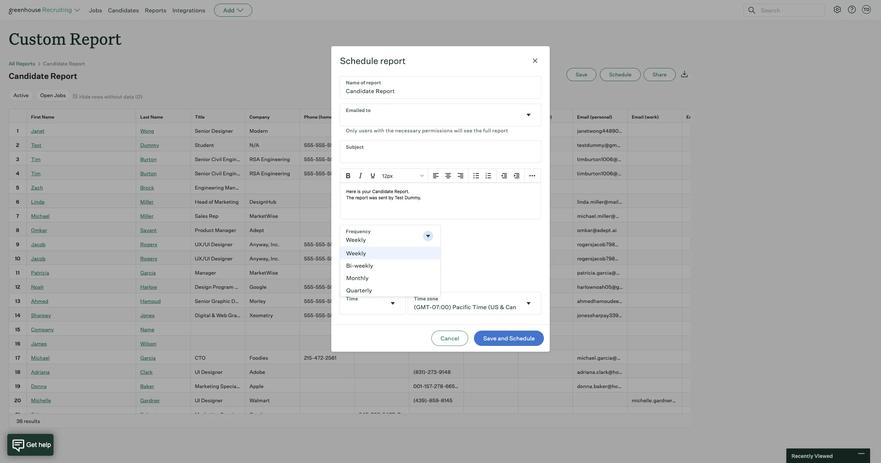Task type: vqa. For each thing, say whether or not it's contained in the screenshot.


Task type: locate. For each thing, give the bounding box(es) containing it.
adriana link
[[31, 370, 50, 376]]

16
[[15, 341, 20, 347]]

weekly
[[355, 262, 373, 270]]

download image
[[681, 70, 689, 78]]

157-
[[425, 384, 434, 390]]

1 vertical spatial inc.
[[271, 256, 280, 262]]

email (other)
[[687, 115, 715, 120]]

ux/ui up design
[[195, 256, 210, 262]]

1 column header from the left
[[409, 109, 464, 123]]

1 vertical spatial marketing
[[195, 384, 219, 390]]

2 vertical spatial marketing
[[195, 412, 219, 418]]

10 cell
[[9, 251, 27, 265]]

0 horizontal spatial save
[[484, 335, 497, 343]]

472-
[[314, 355, 326, 362]]

rogers link for 10
[[140, 256, 157, 262]]

civil down student
[[212, 156, 222, 163]]

see
[[464, 128, 473, 134]]

viewed
[[815, 453, 833, 460]]

report inside field
[[493, 128, 508, 134]]

rsa engineering
[[250, 156, 290, 163], [250, 171, 290, 177]]

toggle flyout image down the 971-
[[425, 233, 432, 240]]

(work) for phone (work)
[[373, 115, 388, 120]]

specialist left apple
[[220, 384, 244, 390]]

michael link up omkar link at left
[[31, 213, 50, 219]]

first name
[[31, 115, 54, 120]]

rogers up harlow link
[[140, 256, 157, 262]]

11 row from the top
[[9, 251, 882, 265]]

0 vertical spatial ux/ui designer
[[195, 242, 233, 248]]

5555 for 12
[[327, 284, 340, 290]]

8 row from the top
[[9, 208, 882, 223]]

5
[[16, 185, 19, 191]]

4 555-555-5555 from the top
[[304, 242, 340, 248]]

0 vertical spatial graphic
[[212, 299, 230, 305]]

google
[[250, 284, 267, 290]]

savant link
[[140, 227, 157, 234]]

1 vertical spatial rogers link
[[140, 256, 157, 262]]

tim link up zach link
[[31, 171, 41, 177]]

21 cell
[[9, 407, 27, 422]]

michael link up adriana
[[31, 355, 50, 362]]

0 vertical spatial anyway, inc.
[[250, 242, 280, 248]]

ui for clark
[[195, 370, 200, 376]]

1 burton link from the top
[[140, 156, 157, 163]]

web
[[217, 313, 227, 319]]

2 jacob from the top
[[31, 256, 46, 262]]

3 555-555-5555 from the top
[[304, 171, 340, 177]]

designer for 9
[[211, 242, 233, 248]]

1 garcia link from the top
[[140, 270, 156, 276]]

anyway, up google
[[250, 256, 270, 262]]

name right first
[[42, 115, 54, 120]]

0 vertical spatial senior civil engineer
[[195, 156, 244, 163]]

18 row from the top
[[9, 351, 882, 365]]

0 vertical spatial marketwise
[[250, 213, 278, 219]]

and
[[498, 335, 508, 343]]

custom report
[[9, 28, 122, 49]]

1 vertical spatial rogersjacob798@mail.com
[[578, 256, 642, 262]]

1 specialist from the top
[[220, 384, 244, 390]]

1 rogersjacob798@mail.com from the top
[[578, 242, 642, 248]]

list box containing weekly
[[340, 247, 441, 297]]

2 column header from the left
[[464, 109, 519, 123]]

marketwise up google
[[250, 270, 278, 276]]

1 vertical spatial engineering
[[261, 171, 290, 177]]

garcia for cto
[[140, 355, 156, 362]]

2 rsa from the top
[[250, 171, 260, 177]]

rsa engineering down n/a
[[250, 156, 290, 163]]

senior down student
[[195, 156, 210, 163]]

the right with at the left of page
[[386, 128, 394, 134]]

9 row from the top
[[9, 223, 882, 237]]

22 row from the top
[[9, 407, 882, 422]]

toggle flyout image
[[425, 233, 432, 240], [389, 300, 397, 308]]

7 row from the top
[[9, 194, 882, 208]]

timburton1006@gmail.com
[[578, 156, 643, 163], [578, 171, 643, 177]]

1 vertical spatial marketwise
[[250, 270, 278, 276]]

1 horizontal spatial company
[[250, 115, 270, 120]]

12 cell
[[9, 279, 27, 294]]

1 senior from the top
[[195, 128, 210, 134]]

marketwise down 'designhub'
[[250, 213, 278, 219]]

1 row from the top
[[9, 109, 882, 125]]

1 ui from the top
[[195, 370, 200, 376]]

0 vertical spatial rogersjacob798@mail.com
[[578, 242, 642, 248]]

tim link
[[31, 156, 41, 163], [31, 171, 41, 177]]

row containing 16
[[9, 336, 882, 351]]

0 vertical spatial marketing specialist
[[195, 384, 244, 390]]

4 row from the top
[[9, 152, 882, 166]]

1 jacob from the top
[[31, 242, 46, 248]]

9148
[[439, 370, 451, 376]]

2 michael from the top
[[31, 355, 50, 362]]

roberts link
[[140, 412, 159, 418]]

2 marketing specialist from the top
[[195, 412, 244, 418]]

0 vertical spatial ux/ui
[[195, 242, 210, 248]]

report
[[380, 55, 406, 66], [493, 128, 508, 134]]

burton for 3
[[140, 156, 157, 163]]

1 vertical spatial ux/ui
[[195, 256, 210, 262]]

1 vertical spatial candidate report
[[9, 71, 77, 81]]

Search text field
[[760, 5, 819, 15]]

5555 for 10
[[327, 256, 340, 262]]

add
[[223, 7, 235, 14]]

james
[[31, 341, 47, 347]]

quarterly
[[346, 287, 372, 294]]

278-
[[434, 384, 446, 390]]

2 tim from the top
[[31, 171, 41, 177]]

miller for sales rep
[[140, 213, 154, 219]]

1 toolbar from the left
[[428, 169, 469, 183]]

adept
[[250, 227, 264, 234]]

1 michael from the top
[[31, 213, 50, 219]]

cell
[[300, 123, 355, 137], [355, 123, 409, 137], [409, 123, 464, 137], [464, 123, 519, 137], [519, 123, 573, 137], [628, 123, 683, 137], [683, 123, 737, 137], [355, 137, 409, 152], [409, 137, 464, 152], [464, 137, 519, 152], [519, 137, 573, 152], [628, 137, 683, 152], [683, 137, 737, 152], [355, 152, 409, 166], [409, 152, 464, 166], [464, 152, 519, 166], [519, 152, 573, 166], [628, 152, 683, 166], [683, 152, 737, 166], [355, 166, 409, 180], [409, 166, 464, 180], [464, 166, 519, 180], [519, 166, 573, 180], [628, 166, 683, 180], [683, 166, 737, 180], [246, 180, 300, 194], [300, 180, 355, 194], [355, 180, 409, 194], [409, 180, 464, 194], [464, 180, 519, 194], [519, 180, 573, 194], [573, 180, 628, 194], [628, 180, 683, 194], [683, 180, 737, 194], [300, 194, 355, 208], [355, 194, 409, 208], [464, 194, 519, 208], [519, 194, 573, 208], [628, 194, 683, 208], [683, 194, 737, 208], [300, 208, 355, 223], [355, 208, 409, 223], [464, 208, 519, 223], [519, 208, 573, 223], [628, 208, 683, 223], [683, 208, 737, 223], [300, 223, 355, 237], [355, 223, 409, 237], [409, 223, 464, 237], [464, 223, 519, 237], [519, 223, 573, 237], [628, 223, 683, 237], [683, 223, 737, 237], [355, 237, 409, 251], [409, 237, 464, 251], [464, 237, 519, 251], [519, 237, 573, 251], [628, 237, 683, 251], [683, 237, 737, 251], [355, 251, 409, 265], [409, 251, 464, 265], [464, 251, 519, 265], [519, 251, 573, 265], [628, 251, 683, 265], [683, 251, 737, 265], [300, 265, 355, 279], [355, 265, 409, 279], [464, 265, 519, 279], [519, 265, 573, 279], [628, 265, 683, 279], [683, 265, 737, 279], [355, 279, 409, 294], [409, 279, 464, 294], [464, 279, 519, 294], [519, 279, 573, 294], [628, 279, 683, 294], [683, 279, 737, 294], [355, 294, 409, 308], [409, 294, 464, 308], [464, 294, 519, 308], [519, 294, 573, 308], [628, 294, 683, 308], [683, 294, 737, 308], [355, 308, 409, 322], [409, 308, 464, 322], [464, 308, 519, 322], [519, 308, 573, 322], [628, 308, 683, 322], [683, 308, 737, 322], [191, 322, 246, 336], [246, 322, 300, 336], [300, 322, 355, 336], [355, 322, 409, 336], [409, 322, 464, 336], [464, 322, 519, 336], [519, 322, 573, 336], [573, 322, 628, 336], [628, 322, 683, 336], [683, 322, 737, 336], [191, 336, 246, 351], [246, 336, 300, 351], [300, 336, 355, 351], [355, 336, 409, 351], [409, 336, 464, 351], [464, 336, 519, 351], [519, 336, 573, 351], [573, 336, 628, 351], [628, 336, 683, 351], [683, 336, 737, 351], [355, 351, 409, 365], [409, 351, 464, 365], [464, 351, 519, 365], [519, 351, 573, 365], [628, 351, 683, 365], [683, 351, 737, 365], [300, 365, 355, 379], [355, 365, 409, 379], [464, 365, 519, 379], [519, 365, 573, 379], [628, 365, 683, 379], [683, 365, 737, 379], [300, 379, 355, 393], [355, 379, 409, 393], [464, 379, 519, 393], [519, 379, 573, 393], [628, 379, 683, 393], [683, 379, 737, 393], [300, 393, 355, 407], [355, 393, 409, 407], [464, 393, 519, 407], [519, 393, 573, 407], [573, 393, 628, 407], [683, 393, 737, 407], [300, 407, 355, 422], [409, 407, 464, 422], [464, 407, 519, 422], [519, 407, 573, 422], [573, 407, 628, 422], [628, 407, 683, 422], [683, 407, 737, 422]]

6 row from the top
[[9, 180, 882, 194]]

anyway, for 9
[[250, 242, 270, 248]]

0 vertical spatial jobs
[[89, 7, 102, 14]]

0 vertical spatial save
[[576, 71, 588, 78]]

2 ux/ui designer from the top
[[195, 256, 233, 262]]

7 555-555-5555 from the top
[[304, 299, 340, 305]]

11
[[16, 270, 20, 276]]

0 vertical spatial specialist
[[220, 384, 244, 390]]

row containing 8
[[9, 223, 882, 237]]

baker
[[140, 384, 154, 390]]

0 vertical spatial jacob link
[[31, 242, 46, 248]]

2 specialist from the top
[[220, 412, 244, 418]]

tim link down test link
[[31, 156, 41, 163]]

0 vertical spatial ui
[[195, 370, 200, 376]]

0 horizontal spatial schedule
[[340, 55, 379, 66]]

1 vertical spatial garcia
[[140, 355, 156, 362]]

jacob down omkar link at left
[[31, 242, 46, 248]]

adriana.clark@hotmail.com
[[578, 370, 643, 376]]

2 senior civil engineer from the top
[[195, 171, 244, 177]]

candidate
[[43, 61, 68, 67], [9, 71, 49, 81]]

1 horizontal spatial (other)
[[700, 115, 715, 120]]

0 vertical spatial garcia link
[[140, 270, 156, 276]]

rsa
[[250, 156, 260, 163], [250, 171, 260, 177]]

2 rsa engineering from the top
[[250, 171, 290, 177]]

engineering up 'designhub'
[[261, 171, 290, 177]]

senior civil engineer up engineering manager
[[195, 171, 244, 177]]

597-
[[414, 213, 425, 219]]

1 horizontal spatial jobs
[[89, 7, 102, 14]]

1 vertical spatial michael link
[[31, 355, 50, 362]]

1 vertical spatial toggle flyout image
[[525, 300, 533, 308]]

1 ux/ui designer from the top
[[195, 242, 233, 248]]

2 garcia from the top
[[140, 355, 156, 362]]

row containing 6
[[9, 194, 882, 208]]

1 vertical spatial jobs
[[54, 92, 66, 98]]

8 555-555-5555 from the top
[[304, 313, 340, 319]]

tim down test link
[[31, 156, 41, 163]]

0 horizontal spatial (other)
[[537, 115, 552, 120]]

13 row from the top
[[9, 279, 882, 294]]

candidate report down custom report
[[43, 61, 85, 67]]

ui designer for adobe
[[195, 370, 223, 376]]

0 vertical spatial civil
[[212, 156, 222, 163]]

janet link
[[31, 128, 45, 134]]

1 horizontal spatial report
[[493, 128, 508, 134]]

apple
[[250, 384, 264, 390]]

5427x7526
[[383, 412, 410, 418]]

anyway, inc. down adept
[[250, 242, 280, 248]]

row containing 1
[[9, 123, 882, 137]]

1 vertical spatial timburton1006@gmail.com
[[578, 171, 643, 177]]

michael.garcia@mail.com
[[578, 355, 639, 362]]

jacob link
[[31, 242, 46, 248], [31, 256, 46, 262]]

phone for phone (other)
[[523, 115, 536, 120]]

1 ui designer from the top
[[195, 370, 223, 376]]

0 vertical spatial anyway,
[[250, 242, 270, 248]]

anyway, inc. for 10
[[250, 256, 280, 262]]

testdummy@gmail.com
[[578, 142, 635, 148]]

None text field
[[340, 141, 541, 163], [340, 226, 422, 247], [340, 141, 541, 163], [340, 226, 422, 247]]

candidate down all reports
[[9, 71, 49, 81]]

2 phone from the left
[[359, 115, 372, 120]]

save inside button
[[576, 71, 588, 78]]

jacob for 10
[[31, 256, 46, 262]]

marketwise for sales rep
[[250, 213, 278, 219]]

jacob link for 9
[[31, 242, 46, 248]]

0 horizontal spatial email
[[578, 115, 589, 120]]

4 5555 from the top
[[327, 242, 340, 248]]

miller
[[140, 199, 154, 205], [140, 213, 154, 219]]

engineering
[[261, 156, 290, 163], [261, 171, 290, 177], [195, 185, 224, 191]]

8
[[16, 227, 19, 234]]

row containing 11
[[9, 265, 882, 279]]

2
[[16, 142, 19, 148]]

graphic up web
[[212, 299, 230, 305]]

rogers link up harlow link
[[140, 256, 157, 262]]

0 vertical spatial miller
[[140, 199, 154, 205]]

omkar link
[[31, 227, 47, 234]]

civil up engineering manager
[[212, 171, 222, 177]]

(work) for email (work)
[[645, 115, 659, 120]]

graphic right web
[[228, 313, 247, 319]]

column header
[[409, 109, 464, 123], [464, 109, 519, 123]]

1 vertical spatial civil
[[212, 171, 222, 177]]

0 horizontal spatial jobs
[[54, 92, 66, 98]]

row containing 10
[[9, 251, 882, 265]]

tim for 3
[[31, 156, 41, 163]]

toolbar
[[428, 169, 469, 183], [469, 169, 497, 183], [497, 169, 525, 183]]

designer for 1
[[212, 128, 233, 134]]

0 vertical spatial burton
[[140, 156, 157, 163]]

jobs left candidates link
[[89, 7, 102, 14]]

1 vertical spatial tim
[[31, 171, 41, 177]]

0 vertical spatial burton link
[[140, 156, 157, 163]]

senior up digital
[[195, 299, 210, 305]]

zach link
[[31, 185, 43, 191]]

2 5555 from the top
[[327, 156, 340, 163]]

burton link down dummy
[[140, 156, 157, 163]]

zach
[[31, 185, 43, 191]]

0 vertical spatial engineering
[[261, 156, 290, 163]]

burton for 4
[[140, 171, 157, 177]]

1 vertical spatial miller
[[140, 213, 154, 219]]

jacob up patricia
[[31, 256, 46, 262]]

jobs
[[89, 7, 102, 14], [54, 92, 66, 98]]

senior for 4
[[195, 171, 210, 177]]

2 rogers link from the top
[[140, 256, 157, 262]]

3 toolbar from the left
[[497, 169, 525, 183]]

miller link down brock link
[[140, 199, 154, 205]]

2 vertical spatial schedule
[[510, 335, 535, 343]]

1 vertical spatial schedule
[[610, 71, 632, 78]]

only
[[346, 128, 358, 134]]

all
[[9, 61, 15, 67]]

designer for 20
[[201, 398, 223, 404]]

2 (other) from the left
[[700, 115, 715, 120]]

2 horizontal spatial email
[[687, 115, 699, 120]]

row containing 2
[[9, 137, 882, 152]]

sharpay
[[31, 313, 51, 319]]

0 vertical spatial engineer
[[223, 156, 244, 163]]

4 senior from the top
[[195, 299, 210, 305]]

1 rsa from the top
[[250, 156, 260, 163]]

1 vertical spatial burton
[[140, 171, 157, 177]]

4 cell
[[9, 166, 27, 180]]

configure image
[[834, 5, 842, 14]]

None checkbox
[[73, 94, 77, 99]]

1 vertical spatial anyway, inc.
[[250, 256, 280, 262]]

wilson
[[140, 341, 157, 347]]

0 vertical spatial garcia
[[140, 270, 156, 276]]

2 email from the left
[[632, 115, 644, 120]]

weekly option
[[341, 247, 440, 260]]

senior civil engineer for 3
[[195, 156, 244, 163]]

1 vertical spatial toggle flyout image
[[389, 300, 397, 308]]

0 vertical spatial tim link
[[31, 156, 41, 163]]

1 vertical spatial jacob
[[31, 256, 46, 262]]

save and schedule this report to revisit it! element
[[567, 68, 601, 81]]

specialist left oracle
[[220, 412, 244, 418]]

engineering down modern in the left of the page
[[261, 156, 290, 163]]

candidate down custom report
[[43, 61, 68, 67]]

inc.
[[271, 242, 280, 248], [271, 256, 280, 262]]

candidate report up the open
[[9, 71, 77, 81]]

1 phone from the left
[[304, 115, 318, 120]]

None text field
[[340, 77, 541, 98], [340, 293, 386, 315], [408, 293, 522, 315], [340, 77, 541, 98], [340, 293, 386, 315], [408, 293, 522, 315]]

miller link for sales rep
[[140, 213, 154, 219]]

10 row from the top
[[9, 237, 882, 251]]

manager up 'head of marketing'
[[225, 185, 246, 191]]

burton link for 3
[[140, 156, 157, 163]]

2 senior from the top
[[195, 156, 210, 163]]

rogersjacob798@mail.com up patricia.garcia@mail.com
[[578, 256, 642, 262]]

0 vertical spatial tim
[[31, 156, 41, 163]]

0 vertical spatial inc.
[[271, 242, 280, 248]]

share
[[653, 71, 667, 78]]

row containing 7
[[9, 208, 882, 223]]

row
[[9, 109, 882, 125], [9, 123, 882, 137], [9, 137, 882, 152], [9, 152, 882, 166], [9, 166, 882, 180], [9, 180, 882, 194], [9, 194, 882, 208], [9, 208, 882, 223], [9, 223, 882, 237], [9, 237, 882, 251], [9, 251, 882, 265], [9, 265, 882, 279], [9, 279, 882, 294], [9, 294, 882, 308], [9, 308, 882, 322], [9, 322, 882, 336], [9, 336, 882, 351], [9, 351, 882, 365], [9, 365, 882, 379], [9, 379, 882, 393], [9, 393, 882, 407], [9, 407, 882, 422]]

garcia up harlow link
[[140, 270, 156, 276]]

name right "last"
[[151, 115, 163, 120]]

designer
[[212, 128, 233, 134], [211, 242, 233, 248], [211, 256, 233, 262], [232, 299, 253, 305], [248, 313, 270, 319], [201, 370, 223, 376], [201, 398, 223, 404]]

2 anyway, from the top
[[250, 256, 270, 262]]

0 vertical spatial jacob
[[31, 242, 46, 248]]

senior civil engineer for 4
[[195, 171, 244, 177]]

miller down brock link
[[140, 199, 154, 205]]

0 horizontal spatial reports
[[16, 61, 35, 67]]

michael link for 7
[[31, 213, 50, 219]]

2 garcia link from the top
[[140, 355, 156, 362]]

1 vertical spatial ui designer
[[195, 398, 223, 404]]

senior
[[195, 128, 210, 134], [195, 156, 210, 163], [195, 171, 210, 177], [195, 299, 210, 305]]

3 senior from the top
[[195, 171, 210, 177]]

0 horizontal spatial the
[[386, 128, 394, 134]]

1 (other) from the left
[[537, 115, 552, 120]]

save inside button
[[484, 335, 497, 343]]

0 vertical spatial michael link
[[31, 213, 50, 219]]

rogersjacob798@mail.com down omkar@adept.ai
[[578, 242, 642, 248]]

tim
[[31, 156, 41, 163], [31, 171, 41, 177]]

None field
[[340, 226, 441, 247], [340, 293, 405, 315], [408, 293, 541, 315], [340, 226, 441, 247], [340, 293, 405, 315], [408, 293, 541, 315]]

1 michael link from the top
[[31, 213, 50, 219]]

1 rogers from the top
[[140, 242, 157, 248]]

5 5555 from the top
[[327, 256, 340, 262]]

ux/ui for 9
[[195, 242, 210, 248]]

10
[[15, 256, 20, 262]]

column header up 'permissions'
[[409, 109, 464, 123]]

engineer
[[223, 156, 244, 163], [223, 171, 244, 177]]

1 vertical spatial save
[[484, 335, 497, 343]]

19 row from the top
[[9, 365, 882, 379]]

rogers down savant link
[[140, 242, 157, 248]]

1 miller link from the top
[[140, 199, 154, 205]]

0 vertical spatial ui designer
[[195, 370, 223, 376]]

1 horizontal spatial email
[[632, 115, 644, 120]]

2 marketwise from the top
[[250, 270, 278, 276]]

email for email (other)
[[687, 115, 699, 120]]

11 cell
[[9, 265, 27, 279]]

3 5555 from the top
[[327, 171, 340, 177]]

0 horizontal spatial company
[[31, 327, 54, 333]]

schedule
[[340, 55, 379, 66], [610, 71, 632, 78], [510, 335, 535, 343]]

name down jones
[[140, 327, 154, 333]]

2 ux/ui from the top
[[195, 256, 210, 262]]

rsa engineering up 'designhub'
[[250, 171, 290, 177]]

12 row from the top
[[9, 265, 882, 279]]

report down jobs link
[[70, 28, 122, 49]]

1 vertical spatial burton link
[[140, 171, 157, 177]]

jobs right the open
[[54, 92, 66, 98]]

0 vertical spatial rsa engineering
[[250, 156, 290, 163]]

555-555-5555 for 3
[[304, 156, 340, 163]]

21 row from the top
[[9, 393, 882, 407]]

2 horizontal spatial schedule
[[610, 71, 632, 78]]

row containing first name
[[9, 109, 882, 125]]

engineer for 3
[[223, 156, 244, 163]]

1 email from the left
[[578, 115, 589, 120]]

5555 for 3
[[327, 156, 340, 163]]

burton down dummy
[[140, 156, 157, 163]]

0 vertical spatial company
[[250, 115, 270, 120]]

0 horizontal spatial phone
[[304, 115, 318, 120]]

0 vertical spatial michael
[[31, 213, 50, 219]]

will
[[454, 128, 463, 134]]

miller up savant link
[[140, 213, 154, 219]]

1 jacob link from the top
[[31, 242, 46, 248]]

patricia.garcia@mail.com
[[578, 270, 638, 276]]

sales
[[195, 213, 208, 219]]

20 cell
[[9, 393, 27, 407]]

company up modern in the left of the page
[[250, 115, 270, 120]]

tim up zach link
[[31, 171, 41, 177]]

head of marketing
[[195, 199, 239, 205]]

2 inc. from the top
[[271, 256, 280, 262]]

Only users with the necessary permissions will see the full report field
[[340, 104, 541, 135]]

jacob link for 10
[[31, 256, 46, 262]]

row containing 18
[[9, 365, 882, 379]]

5 555-555-5555 from the top
[[304, 256, 340, 262]]

burton link up brock link
[[140, 171, 157, 177]]

specialist
[[220, 384, 244, 390], [220, 412, 244, 418]]

2 tim link from the top
[[31, 171, 41, 177]]

last
[[140, 115, 150, 120]]

1 vertical spatial miller link
[[140, 213, 154, 219]]

jacob for 9
[[31, 242, 46, 248]]

column header up full
[[464, 109, 519, 123]]

jacob link up patricia
[[31, 256, 46, 262]]

1 rogers link from the top
[[140, 242, 157, 248]]

garcia down wilson link
[[140, 355, 156, 362]]

2 miller link from the top
[[140, 213, 154, 219]]

garcia link down wilson link
[[140, 355, 156, 362]]

michael up omkar link at left
[[31, 213, 50, 219]]

civil
[[212, 156, 222, 163], [212, 171, 222, 177]]

report down custom report
[[69, 61, 85, 67]]

2 jacob link from the top
[[31, 256, 46, 262]]

anyway, inc. up google
[[250, 256, 280, 262]]

list box
[[340, 247, 441, 297]]

2 ui designer from the top
[[195, 398, 223, 404]]

anyway, down adept
[[250, 242, 270, 248]]

2 horizontal spatial phone
[[523, 115, 536, 120]]

report down candidate report link
[[50, 71, 77, 81]]

0 vertical spatial report
[[380, 55, 406, 66]]

1 burton from the top
[[140, 156, 157, 163]]

2 555-555-5555 from the top
[[304, 156, 340, 163]]

0 vertical spatial toggle flyout image
[[525, 112, 533, 119]]

1 garcia from the top
[[140, 270, 156, 276]]

open
[[40, 92, 53, 98]]

16 row from the top
[[9, 322, 882, 336]]

ux/ui designer for 10
[[195, 256, 233, 262]]

company down sharpay
[[31, 327, 54, 333]]

test
[[31, 142, 41, 148]]

rogers link down savant link
[[140, 242, 157, 248]]

janetwong44890933@gmail.com
[[578, 128, 658, 134]]

1 ux/ui from the top
[[195, 242, 210, 248]]

(personal)
[[590, 115, 613, 120]]

1 tim link from the top
[[31, 156, 41, 163]]

reports
[[145, 7, 167, 14], [16, 61, 35, 67]]

reports right all
[[16, 61, 35, 67]]

the left full
[[474, 128, 482, 134]]

2 burton from the top
[[140, 171, 157, 177]]

0 vertical spatial rogers
[[140, 242, 157, 248]]

0 vertical spatial miller link
[[140, 199, 154, 205]]

anyway, inc. for 9
[[250, 242, 280, 248]]

td button
[[863, 5, 871, 14]]

1 timburton1006@gmail.com from the top
[[578, 156, 643, 163]]

1 vertical spatial engineer
[[223, 171, 244, 177]]

1 5555 from the top
[[327, 142, 340, 148]]

2 burton link from the top
[[140, 171, 157, 177]]

table
[[9, 109, 882, 464]]

3 email from the left
[[687, 115, 699, 120]]

cancel button
[[432, 331, 469, 347]]

phone for phone (home)
[[304, 115, 318, 120]]

save button
[[567, 68, 597, 81]]

1 horizontal spatial toggle flyout image
[[425, 233, 432, 240]]

senior down title
[[195, 128, 210, 134]]

1 marketwise from the top
[[250, 213, 278, 219]]

2 miller from the top
[[140, 213, 154, 219]]

1 vertical spatial report
[[493, 128, 508, 134]]

14 cell
[[9, 308, 27, 322]]

senior civil engineer down student
[[195, 156, 244, 163]]

0 horizontal spatial toggle flyout image
[[389, 300, 397, 308]]

ui for gardner
[[195, 398, 200, 404]]

1 vertical spatial candidate
[[9, 71, 49, 81]]

garcia
[[140, 270, 156, 276], [140, 355, 156, 362]]

1 senior civil engineer from the top
[[195, 156, 244, 163]]

1 anyway, from the top
[[250, 242, 270, 248]]

1 vertical spatial tim link
[[31, 171, 41, 177]]

12px
[[382, 173, 393, 179]]

rogers link for 9
[[140, 242, 157, 248]]

email for email (personal)
[[578, 115, 589, 120]]

0 vertical spatial timburton1006@gmail.com
[[578, 156, 643, 163]]

1 vertical spatial ux/ui designer
[[195, 256, 233, 262]]

6 555-555-5555 from the top
[[304, 284, 340, 290]]

1 inc. from the top
[[271, 242, 280, 248]]

close modal icon image
[[531, 57, 540, 65]]

marketing for apple
[[195, 384, 219, 390]]

2 engineer from the top
[[223, 171, 244, 177]]

5555 for 4
[[327, 171, 340, 177]]

3 row from the top
[[9, 137, 882, 152]]

1 rsa engineering from the top
[[250, 156, 290, 163]]

burton up brock link
[[140, 171, 157, 177]]

ux/ui down product
[[195, 242, 210, 248]]

schedule inside the "schedule" button
[[610, 71, 632, 78]]

9 cell
[[9, 237, 27, 251]]

jacob link down omkar link at left
[[31, 242, 46, 248]]

1 horizontal spatial the
[[474, 128, 482, 134]]

1 horizontal spatial (work)
[[645, 115, 659, 120]]

schedule for schedule
[[610, 71, 632, 78]]

0 horizontal spatial (work)
[[373, 115, 388, 120]]

14 row from the top
[[9, 294, 882, 308]]

1 engineer from the top
[[223, 156, 244, 163]]

hamoud link
[[140, 299, 161, 305]]

2 rogers from the top
[[140, 256, 157, 262]]

michael up adriana
[[31, 355, 50, 362]]

greenhouse recruiting image
[[9, 6, 74, 15]]

1 vertical spatial marketing specialist
[[195, 412, 244, 418]]

miller link up savant link
[[140, 213, 154, 219]]

1 marketing specialist from the top
[[195, 384, 244, 390]]

555-
[[304, 142, 316, 148], [316, 142, 327, 148], [304, 156, 316, 163], [316, 156, 327, 163], [304, 171, 316, 177], [316, 171, 327, 177], [304, 242, 316, 248], [316, 242, 327, 248], [304, 256, 316, 262], [316, 256, 327, 262], [304, 284, 316, 290], [316, 284, 327, 290], [304, 299, 316, 305], [316, 299, 327, 305], [304, 313, 316, 319], [316, 313, 327, 319]]

toggle flyout image down quarterly "option"
[[389, 300, 397, 308]]

reports right candidates link
[[145, 7, 167, 14]]

senior up engineering manager
[[195, 171, 210, 177]]

1 horizontal spatial schedule
[[510, 335, 535, 343]]

janet
[[31, 128, 45, 134]]

garcia link up harlow link
[[140, 270, 156, 276]]

garcia link for cto
[[140, 355, 156, 362]]

save for save
[[576, 71, 588, 78]]

engineering up of
[[195, 185, 224, 191]]

toggle flyout image
[[525, 112, 533, 119], [525, 300, 533, 308]]

1 (work) from the left
[[373, 115, 388, 120]]

1 horizontal spatial reports
[[145, 7, 167, 14]]

row containing 20
[[9, 393, 882, 407]]



Task type: describe. For each thing, give the bounding box(es) containing it.
row containing 12
[[9, 279, 882, 294]]

weekly
[[346, 250, 366, 257]]

baker link
[[140, 384, 154, 390]]

phone (other)
[[523, 115, 552, 120]]

day(s)
[[348, 262, 363, 267]]

integrations
[[172, 7, 206, 14]]

15 cell
[[9, 322, 27, 336]]

toggle flyout image inside the only users with the necessary permissions will see the full report field
[[525, 112, 533, 119]]

engineering for 3
[[261, 156, 290, 163]]

michelle link
[[31, 398, 51, 404]]

oracle
[[250, 412, 265, 418]]

only users with the necessary permissions will see the full report
[[346, 128, 508, 134]]

specialist for oracle
[[220, 412, 244, 418]]

rsa for 4
[[250, 171, 260, 177]]

8145
[[441, 398, 453, 404]]

product
[[195, 227, 214, 234]]

marketing for oracle
[[195, 412, 219, 418]]

row containing 4
[[9, 166, 882, 180]]

designhub
[[250, 199, 277, 205]]

student
[[195, 142, 214, 148]]

5555 for 9
[[327, 242, 340, 248]]

civil for 3
[[212, 156, 222, 163]]

row containing 13
[[9, 294, 882, 308]]

ux/ui designer for 9
[[195, 242, 233, 248]]

dummy link
[[140, 142, 159, 148]]

quarterly option
[[341, 285, 440, 297]]

phone (home)
[[304, 115, 334, 120]]

1 vertical spatial company
[[31, 327, 54, 333]]

row containing 14
[[9, 308, 882, 322]]

&
[[212, 313, 215, 319]]

design
[[195, 284, 212, 290]]

brock link
[[140, 185, 154, 191]]

donna link
[[31, 384, 47, 390]]

phone for phone (work)
[[359, 115, 372, 120]]

ahmedhamoudee23@gmail.com
[[578, 299, 655, 305]]

cto
[[195, 355, 206, 362]]

save and schedule button
[[474, 331, 544, 347]]

18
[[15, 370, 20, 376]]

gardner link
[[140, 398, 160, 404]]

td button
[[861, 4, 873, 15]]

head
[[195, 199, 208, 205]]

1 vertical spatial report
[[69, 61, 85, 67]]

2 cell
[[9, 137, 27, 152]]

timburton1006@gmail.com for 4
[[578, 171, 643, 177]]

engineer for 4
[[223, 171, 244, 177]]

001-
[[414, 384, 425, 390]]

senior graphic designer morley
[[195, 299, 266, 305]]

tyler
[[31, 412, 43, 418]]

anyway, for 10
[[250, 256, 270, 262]]

garcia for manager
[[140, 270, 156, 276]]

17 cell
[[9, 351, 27, 365]]

555-555-5555 for 14
[[304, 313, 340, 319]]

harlow
[[140, 284, 157, 290]]

email (personal)
[[578, 115, 613, 120]]

marketing specialist for oracle
[[195, 412, 244, 418]]

reports link
[[145, 7, 167, 14]]

integrations link
[[172, 7, 206, 14]]

miller link for head of marketing
[[140, 199, 154, 205]]

miller for head of marketing
[[140, 199, 154, 205]]

james link
[[31, 341, 47, 347]]

schedule button
[[601, 68, 641, 81]]

18 cell
[[9, 365, 27, 379]]

rsa engineering for 3
[[250, 156, 290, 163]]

6 cell
[[9, 194, 27, 208]]

row containing 21
[[9, 407, 882, 422]]

36 results
[[16, 419, 40, 425]]

inc. for 9
[[271, 242, 280, 248]]

555-555-5555 for 2
[[304, 142, 340, 148]]

name for first name
[[42, 115, 54, 120]]

5555 for 14
[[327, 313, 340, 319]]

row containing 5
[[9, 180, 882, 194]]

12px group
[[341, 169, 541, 183]]

on day(s)
[[340, 262, 363, 267]]

ux/ui for 10
[[195, 256, 210, 262]]

michelle.gardner@gmail.com
[[632, 398, 702, 404]]

366-
[[371, 412, 383, 418]]

13
[[15, 299, 20, 305]]

gardner
[[140, 398, 160, 404]]

tyler link
[[31, 412, 43, 418]]

ui designer for walmart
[[195, 398, 223, 404]]

wong
[[140, 128, 154, 134]]

row containing 3
[[9, 152, 882, 166]]

table containing 1
[[9, 109, 882, 464]]

linda.miller@mail.com
[[578, 199, 631, 205]]

bi-weekly
[[346, 262, 373, 270]]

rogers for 9
[[140, 242, 157, 248]]

2 vertical spatial engineering
[[195, 185, 224, 191]]

monthly option
[[341, 272, 440, 285]]

5 cell
[[9, 180, 27, 194]]

michael for 17
[[31, 355, 50, 362]]

row containing 15
[[9, 322, 882, 336]]

roberts
[[140, 412, 159, 418]]

859-
[[429, 398, 441, 404]]

tim link for 4
[[31, 171, 41, 177]]

1 the from the left
[[386, 128, 394, 134]]

civil for 4
[[212, 171, 222, 177]]

7 cell
[[9, 208, 27, 223]]

manager up morley
[[235, 284, 256, 290]]

bi-weekly option
[[341, 260, 440, 272]]

2 toolbar from the left
[[469, 169, 497, 183]]

schedule inside save and schedule button
[[510, 335, 535, 343]]

16 cell
[[9, 336, 27, 351]]

jobs link
[[89, 7, 102, 14]]

save for save and schedule
[[484, 335, 497, 343]]

1 cell
[[9, 123, 27, 137]]

0 vertical spatial report
[[70, 28, 122, 49]]

michael link for 17
[[31, 355, 50, 362]]

omkar@adept.ai
[[578, 227, 617, 234]]

0 vertical spatial marketing
[[214, 199, 239, 205]]

215-
[[304, 355, 314, 362]]

(other) for phone (other)
[[537, 115, 552, 120]]

rogersjacob798@mail.com for 10
[[578, 256, 642, 262]]

garcia link for manager
[[140, 270, 156, 276]]

last name
[[140, 115, 163, 120]]

5555 for 13
[[327, 299, 340, 305]]

all reports
[[9, 61, 35, 67]]

tim for 4
[[31, 171, 41, 177]]

manager up design
[[195, 270, 216, 276]]

hamoud
[[140, 299, 161, 305]]

2 vertical spatial report
[[50, 71, 77, 81]]

19 cell
[[9, 379, 27, 393]]

4389
[[435, 213, 448, 219]]

sales rep
[[195, 213, 219, 219]]

5555 for 2
[[327, 142, 340, 148]]

foodies
[[250, 355, 268, 362]]

first
[[31, 115, 41, 120]]

12px toolbar
[[341, 169, 428, 183]]

jonessharpay339@gmail.com
[[578, 313, 649, 319]]

8 cell
[[9, 223, 27, 237]]

ahmed
[[31, 299, 48, 305]]

marketing specialist for apple
[[195, 384, 244, 390]]

donna
[[31, 384, 47, 390]]

845-366-5427x7526
[[359, 412, 410, 418]]

row containing 19
[[9, 379, 882, 393]]

email for email (work)
[[632, 115, 644, 120]]

rsa engineering for 4
[[250, 171, 290, 177]]

cancel
[[441, 335, 460, 343]]

row containing 9
[[9, 237, 882, 251]]

555-555-5555 for 13
[[304, 299, 340, 305]]

20
[[14, 398, 21, 404]]

(other) for email (other)
[[700, 115, 715, 120]]

rsa for 3
[[250, 156, 260, 163]]

0 vertical spatial reports
[[145, 7, 167, 14]]

title
[[195, 115, 205, 120]]

digital & web graphic designer
[[195, 313, 270, 319]]

273-
[[428, 370, 439, 376]]

rogers for 10
[[140, 256, 157, 262]]

michael for 7
[[31, 213, 50, 219]]

0 horizontal spatial report
[[380, 55, 406, 66]]

555-555-5555 for 9
[[304, 242, 340, 248]]

timburton1006@gmail.com for 3
[[578, 156, 643, 163]]

0 vertical spatial candidate
[[43, 61, 68, 67]]

t
[[366, 273, 369, 278]]

burton link for 4
[[140, 171, 157, 177]]

name for last name
[[151, 115, 163, 120]]

3 cell
[[9, 152, 27, 166]]

harlownoah05@gmail.com
[[578, 284, 642, 290]]

13 cell
[[9, 294, 27, 308]]

michael.miller@mail.com
[[578, 213, 638, 219]]

555-555-5555 for 12
[[304, 284, 340, 290]]

0 vertical spatial toggle flyout image
[[425, 233, 432, 240]]

m
[[354, 273, 358, 278]]

morley
[[250, 299, 266, 305]]

designer for 18
[[201, 370, 223, 376]]

2269455250
[[414, 270, 445, 276]]

marketwise for manager
[[250, 270, 278, 276]]

schedule report
[[340, 55, 406, 66]]

specialist for apple
[[220, 384, 244, 390]]

manager down rep
[[215, 227, 236, 234]]

share button
[[644, 68, 676, 81]]

1 vertical spatial reports
[[16, 61, 35, 67]]

recently
[[792, 453, 814, 460]]

2 the from the left
[[474, 128, 482, 134]]

company link
[[31, 327, 54, 333]]

inc. for 10
[[271, 256, 280, 262]]

12
[[15, 284, 20, 290]]

td
[[864, 7, 870, 12]]

597-971-4389
[[414, 213, 448, 219]]

tim link for 3
[[31, 156, 41, 163]]

555-555-5555 for 10
[[304, 256, 340, 262]]

senior for 3
[[195, 156, 210, 163]]

designer for 10
[[211, 256, 233, 262]]

monthly
[[346, 275, 369, 282]]

clark link
[[140, 370, 153, 376]]

9
[[16, 242, 19, 248]]

wong link
[[140, 128, 154, 134]]

1 vertical spatial graphic
[[228, 313, 247, 319]]

555-555-5555 for 4
[[304, 171, 340, 177]]

senior for 1
[[195, 128, 210, 134]]

rogersjacob798@mail.com for 9
[[578, 242, 642, 248]]

(home)
[[319, 115, 334, 120]]

engineering for 4
[[261, 171, 290, 177]]

schedule for schedule report
[[340, 55, 379, 66]]

linda
[[31, 199, 45, 205]]

0 vertical spatial candidate report
[[43, 61, 85, 67]]

row containing 17
[[9, 351, 882, 365]]

(831)-
[[414, 370, 428, 376]]



